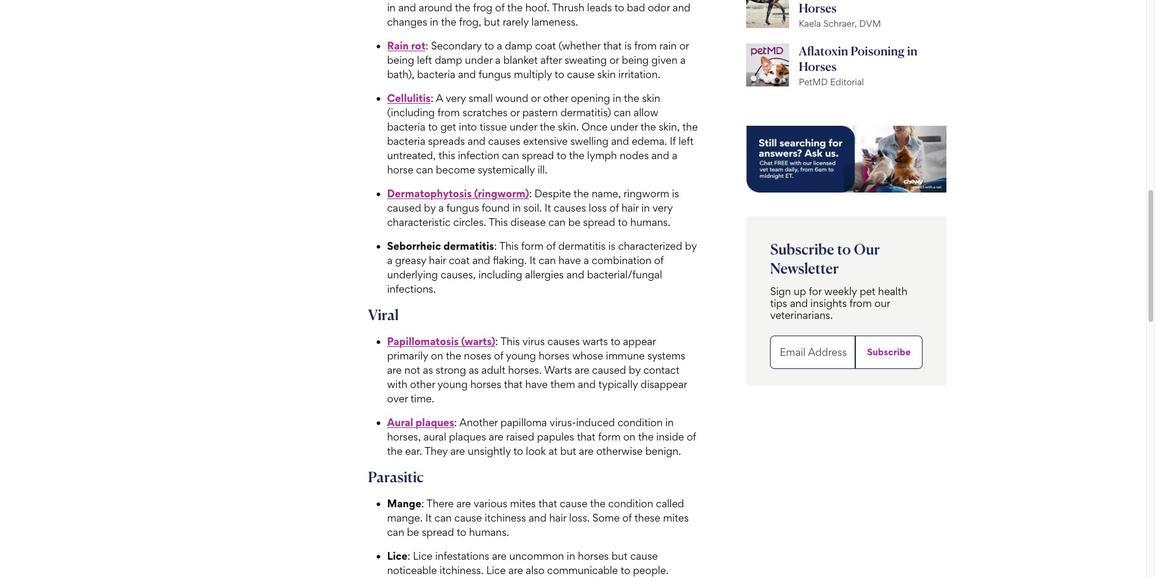Task type: vqa. For each thing, say whether or not it's contained in the screenshot.
How
no



Task type: locate. For each thing, give the bounding box(es) containing it.
condition up inside on the bottom
[[618, 416, 663, 429]]

under
[[465, 54, 493, 66], [510, 120, 538, 133], [611, 120, 638, 133]]

of right inside on the bottom
[[687, 430, 697, 443]]

poisoning
[[851, 43, 905, 58]]

nodes
[[620, 149, 649, 162]]

this for virus
[[501, 335, 520, 348]]

2 horizontal spatial is
[[672, 187, 680, 200]]

1 horizontal spatial humans.
[[631, 216, 671, 228]]

fungus inside : secondary to a damp coat (whether that is from rain or being left damp under a blanket after sweating or being given a bath), bacteria and fungus multiply to cause skin irritation.
[[479, 68, 512, 80]]

left down rot
[[417, 54, 432, 66]]

2 vertical spatial it
[[426, 512, 432, 524]]

called
[[656, 497, 685, 510]]

0 vertical spatial skin
[[598, 68, 616, 80]]

(ringworm)
[[475, 187, 529, 200]]

horses inside : lice infestations are uncommon in horses but cause noticeable itchiness. lice are also communicable to people.
[[578, 550, 609, 562]]

this inside : this form of dermatitis is characterized by a greasy hair coat and flaking. it can have a combination of underlying causes, including allergies and bacterial/fungal infections.
[[500, 240, 519, 252]]

from inside sign up for weekly pet health tips and insights from our veterinarians.
[[850, 297, 872, 309]]

2 horizontal spatial it
[[545, 201, 551, 214]]

this for form
[[500, 240, 519, 252]]

by down dermatophytosis
[[424, 201, 436, 214]]

to
[[485, 39, 494, 52], [555, 68, 565, 80], [428, 120, 438, 133], [557, 149, 567, 162], [618, 216, 628, 228], [838, 240, 852, 258], [611, 335, 621, 348], [514, 445, 524, 457], [457, 526, 467, 538], [621, 564, 631, 577]]

1 horizontal spatial damp
[[505, 39, 533, 52]]

1 horizontal spatial by
[[629, 364, 641, 376]]

0 horizontal spatial under
[[465, 54, 493, 66]]

in right poisoning
[[908, 43, 918, 58]]

hair inside : this form of dermatitis is characterized by a greasy hair coat and flaking. it can have a combination of underlying causes, including allergies and bacterial/fungal infections.
[[429, 254, 446, 266]]

to down raised
[[514, 445, 524, 457]]

cause up loss.
[[560, 497, 588, 510]]

1 horizontal spatial but
[[612, 550, 628, 562]]

or up pastern at left top
[[531, 92, 541, 104]]

horses down adult
[[471, 378, 502, 390]]

this up "flaking."
[[500, 240, 519, 252]]

1 vertical spatial other
[[410, 378, 435, 390]]

papillomatosis
[[387, 335, 459, 348]]

cause
[[567, 68, 595, 80], [560, 497, 588, 510], [455, 512, 482, 524], [631, 550, 658, 562]]

can right disease
[[549, 216, 566, 228]]

of up adult
[[494, 349, 504, 362]]

cause up people.
[[631, 550, 658, 562]]

1 horizontal spatial have
[[559, 254, 581, 266]]

plaques inside : another papilloma virus-induced condition in horses, aural plaques are raised papules that form on the inside of the ear. they are unsightly to look at but are otherwise benign.
[[449, 430, 486, 443]]

1 vertical spatial left
[[679, 135, 694, 147]]

2 as from the left
[[469, 364, 479, 376]]

the
[[624, 92, 640, 104], [540, 120, 556, 133], [641, 120, 656, 133], [683, 120, 698, 133], [569, 149, 585, 162], [574, 187, 589, 200], [446, 349, 462, 362], [639, 430, 654, 443], [387, 445, 403, 457], [591, 497, 606, 510]]

subscribe inside subscribe to our newsletter
[[771, 240, 835, 258]]

1 vertical spatial spread
[[584, 216, 616, 228]]

subscribe down our
[[868, 346, 911, 358]]

skin inside : secondary to a damp coat (whether that is from rain or being left damp under a blanket after sweating or being given a bath), bacteria and fungus multiply to cause skin irritation.
[[598, 68, 616, 80]]

: right "rain"
[[426, 39, 429, 52]]

1 vertical spatial plaques
[[449, 430, 486, 443]]

systems
[[648, 349, 686, 362]]

1 vertical spatial by
[[685, 240, 697, 252]]

the down swelling
[[569, 149, 585, 162]]

sweating
[[565, 54, 607, 66]]

2 vertical spatial horses
[[578, 550, 609, 562]]

and right them
[[578, 378, 596, 390]]

0 vertical spatial from
[[635, 39, 657, 52]]

0 horizontal spatial but
[[561, 445, 577, 457]]

aflatoxin
[[799, 43, 849, 58]]

from left rain
[[635, 39, 657, 52]]

dermatitis inside : this form of dermatitis is characterized by a greasy hair coat and flaking. it can have a combination of underlying causes, including allergies and bacterial/fungal infections.
[[559, 240, 606, 252]]

plaques down another
[[449, 430, 486, 443]]

very right a
[[446, 92, 466, 104]]

1 horizontal spatial lice
[[413, 550, 433, 562]]

0 horizontal spatial caused
[[387, 201, 421, 214]]

warts
[[545, 364, 572, 376]]

the up strong at the left bottom
[[446, 349, 462, 362]]

skin down 'sweating'
[[598, 68, 616, 80]]

for
[[809, 285, 822, 297]]

1 horizontal spatial skin
[[642, 92, 661, 104]]

a left combination
[[584, 254, 589, 266]]

horses up communicable at bottom
[[578, 550, 609, 562]]

causes inside : a very small wound or other opening in the skin (including from scratches or pastern dermatitis) can allow bacteria to get into tissue under the skin. once under the skin, the bacteria spreads and causes extensive swelling and edema. if left untreated, this infection can spread to the lymph nodes and a horse can become systemically ill.
[[488, 135, 521, 147]]

1 vertical spatial caused
[[592, 364, 627, 376]]

young down strong at the left bottom
[[438, 378, 468, 390]]

: up soil.
[[529, 187, 532, 200]]

1 vertical spatial but
[[612, 550, 628, 562]]

from
[[635, 39, 657, 52], [438, 106, 460, 119], [850, 297, 872, 309]]

damp up blanket on the left of page
[[505, 39, 533, 52]]

this
[[489, 216, 508, 228], [500, 240, 519, 252], [501, 335, 520, 348]]

coat inside : secondary to a damp coat (whether that is from rain or being left damp under a blanket after sweating or being given a bath), bacteria and fungus multiply to cause skin irritation.
[[535, 39, 556, 52]]

: inside : there are various mites that cause the condition called mange. it can cause itchiness and hair loss. some of these mites can be spread to humans.
[[422, 497, 424, 510]]

coat up after
[[535, 39, 556, 52]]

to up immune
[[611, 335, 621, 348]]

despite
[[535, 187, 571, 200]]

0 vertical spatial horses
[[539, 349, 570, 362]]

skin,
[[659, 120, 680, 133]]

and right tips
[[791, 297, 808, 309]]

1 vertical spatial fungus
[[447, 201, 479, 214]]

0 horizontal spatial hair
[[429, 254, 446, 266]]

fungus inside : despite the name, ringworm is caused by a fungus found in soil. it causes loss of hair in very characteristic circles. this disease can be spread to humans.
[[447, 201, 479, 214]]

0 vertical spatial other
[[544, 92, 569, 104]]

is for : despite the name, ringworm is caused by a fungus found in soil. it causes loss of hair in very characteristic circles. this disease can be spread to humans.
[[672, 187, 680, 200]]

from inside : secondary to a damp coat (whether that is from rain or being left damp under a blanket after sweating or being given a bath), bacteria and fungus multiply to cause skin irritation.
[[635, 39, 657, 52]]

other
[[544, 92, 569, 104], [410, 378, 435, 390]]

0 horizontal spatial dermatitis
[[444, 240, 494, 252]]

0 vertical spatial fungus
[[479, 68, 512, 80]]

contact
[[644, 364, 680, 376]]

1 vertical spatial is
[[672, 187, 680, 200]]

by inside : this form of dermatitis is characterized by a greasy hair coat and flaking. it can have a combination of underlying causes, including allergies and bacterial/fungal infections.
[[685, 240, 697, 252]]

mange
[[387, 497, 422, 510]]

2 horizontal spatial spread
[[584, 216, 616, 228]]

0 vertical spatial this
[[489, 216, 508, 228]]

: inside : lice infestations are uncommon in horses but cause noticeable itchiness. lice are also communicable to people.
[[408, 550, 411, 562]]

2 horizontal spatial from
[[850, 297, 872, 309]]

0 horizontal spatial have
[[526, 378, 548, 390]]

in up inside on the bottom
[[666, 416, 674, 429]]

caused up typically
[[592, 364, 627, 376]]

the inside : despite the name, ringworm is caused by a fungus found in soil. it causes loss of hair in very characteristic circles. this disease can be spread to humans.
[[574, 187, 589, 200]]

the up some
[[591, 497, 606, 510]]

form inside : this form of dermatitis is characterized by a greasy hair coat and flaking. it can have a combination of underlying causes, including allergies and bacterial/fungal infections.
[[522, 240, 544, 252]]

but inside : another papilloma virus-induced condition in horses, aural plaques are raised papules that form on the inside of the ear. they are unsightly to look at but are otherwise benign.
[[561, 445, 577, 457]]

to down after
[[555, 68, 565, 80]]

None email field
[[771, 336, 856, 369]]

1 vertical spatial horses
[[471, 378, 502, 390]]

mites down "called" at the bottom right
[[663, 512, 689, 524]]

0 vertical spatial mites
[[510, 497, 536, 510]]

0 horizontal spatial horses
[[471, 378, 502, 390]]

1 vertical spatial on
[[624, 430, 636, 443]]

1 horizontal spatial from
[[635, 39, 657, 52]]

left inside : secondary to a damp coat (whether that is from rain or being left damp under a blanket after sweating or being given a bath), bacteria and fungus multiply to cause skin irritation.
[[417, 54, 432, 66]]

1 horizontal spatial very
[[653, 201, 673, 214]]

be down "despite"
[[569, 216, 581, 228]]

can inside : despite the name, ringworm is caused by a fungus found in soil. it causes loss of hair in very characteristic circles. this disease can be spread to humans.
[[549, 216, 566, 228]]

0 vertical spatial is
[[625, 39, 632, 52]]

: left another
[[455, 416, 457, 429]]

other up time.
[[410, 378, 435, 390]]

0 vertical spatial coat
[[535, 39, 556, 52]]

0 vertical spatial subscribe
[[771, 240, 835, 258]]

in right "opening"
[[613, 92, 622, 104]]

: up noticeable
[[408, 550, 411, 562]]

by right characterized
[[685, 240, 697, 252]]

1 vertical spatial form
[[599, 430, 621, 443]]

1 vertical spatial subscribe
[[868, 346, 911, 358]]

the inside : this virus causes warts to appear primarily on the noses of young horses whose immune systems are not as strong as adult horses. warts are caused by contact with other young horses that have them and typically disappear over time.
[[446, 349, 462, 362]]

from up get
[[438, 106, 460, 119]]

0 vertical spatial it
[[545, 201, 551, 214]]

infection
[[458, 149, 500, 162]]

0 horizontal spatial subscribe
[[771, 240, 835, 258]]

various
[[474, 497, 508, 510]]

not
[[405, 364, 421, 376]]

horses
[[539, 349, 570, 362], [471, 378, 502, 390], [578, 550, 609, 562]]

caused inside : this virus causes warts to appear primarily on the noses of young horses whose immune systems are not as strong as adult horses. warts are caused by contact with other young horses that have them and typically disappear over time.
[[592, 364, 627, 376]]

this
[[439, 149, 456, 162]]

: inside : another papilloma virus-induced condition in horses, aural plaques are raised papules that form on the inside of the ear. they are unsightly to look at but are otherwise benign.
[[455, 416, 457, 429]]

after
[[541, 54, 562, 66]]

newsletter
[[771, 259, 839, 277]]

of down 'name,'
[[610, 201, 619, 214]]

young
[[506, 349, 536, 362], [438, 378, 468, 390]]

on up "otherwise"
[[624, 430, 636, 443]]

0 vertical spatial caused
[[387, 201, 421, 214]]

warts
[[583, 335, 608, 348]]

horse
[[387, 163, 414, 176]]

on down papillomatosis (warts) "link"
[[431, 349, 443, 362]]

it inside : there are various mites that cause the condition called mange. it can cause itchiness and hair loss. some of these mites can be spread to humans.
[[426, 512, 432, 524]]

editorial
[[831, 76, 865, 88]]

0 vertical spatial condition
[[618, 416, 663, 429]]

fungus
[[479, 68, 512, 80], [447, 201, 479, 214]]

is up combination
[[609, 240, 616, 252]]

skin
[[598, 68, 616, 80], [642, 92, 661, 104]]

it inside : despite the name, ringworm is caused by a fungus found in soil. it causes loss of hair in very characteristic circles. this disease can be spread to humans.
[[545, 201, 551, 214]]

as right not
[[423, 364, 433, 376]]

in up communicable at bottom
[[567, 550, 576, 562]]

0 vertical spatial bacteria
[[417, 68, 456, 80]]

subscribe for subscribe
[[868, 346, 911, 358]]

that inside : secondary to a damp coat (whether that is from rain or being left damp under a blanket after sweating or being given a bath), bacteria and fungus multiply to cause skin irritation.
[[604, 39, 622, 52]]

: for infestations
[[408, 550, 411, 562]]

papules
[[537, 430, 575, 443]]

but right at
[[561, 445, 577, 457]]

2 vertical spatial this
[[501, 335, 520, 348]]

0 horizontal spatial skin
[[598, 68, 616, 80]]

horses up the warts
[[539, 349, 570, 362]]

2 dermatitis from the left
[[559, 240, 606, 252]]

swelling
[[571, 135, 609, 147]]

by inside : despite the name, ringworm is caused by a fungus found in soil. it causes loss of hair in very characteristic circles. this disease can be spread to humans.
[[424, 201, 436, 214]]

pet
[[860, 285, 876, 297]]

1 horizontal spatial dermatitis
[[559, 240, 606, 252]]

to up infestations
[[457, 526, 467, 538]]

of left these
[[623, 512, 632, 524]]

1 horizontal spatial coat
[[535, 39, 556, 52]]

our
[[875, 297, 891, 309]]

2 vertical spatial hair
[[550, 512, 567, 524]]

cause down various
[[455, 512, 482, 524]]

by down immune
[[629, 364, 641, 376]]

very
[[446, 92, 466, 104], [653, 201, 673, 214]]

: inside : a very small wound or other opening in the skin (including from scratches or pastern dermatitis) can allow bacteria to get into tissue under the skin. once under the skin, the bacteria spreads and causes extensive swelling and edema. if left untreated, this infection can spread to the lymph nodes and a horse can become systemically ill.
[[431, 92, 434, 104]]

humans.
[[631, 216, 671, 228], [469, 526, 510, 538]]

that down at
[[539, 497, 558, 510]]

1 horizontal spatial is
[[625, 39, 632, 52]]

and up including
[[473, 254, 491, 266]]

bacteria up the untreated,
[[387, 135, 426, 147]]

a down dermatophytosis
[[439, 201, 444, 214]]

have down horses.
[[526, 378, 548, 390]]

1 vertical spatial this
[[500, 240, 519, 252]]

: inside : this virus causes warts to appear primarily on the noses of young horses whose immune systems are not as strong as adult horses. warts are caused by contact with other young horses that have them and typically disappear over time.
[[496, 335, 498, 348]]

and inside sign up for weekly pet health tips and insights from our veterinarians.
[[791, 297, 808, 309]]

horses,
[[387, 430, 421, 443]]

0 horizontal spatial damp
[[435, 54, 463, 66]]

plaques up aural
[[416, 416, 455, 429]]

0 horizontal spatial as
[[423, 364, 433, 376]]

2 vertical spatial by
[[629, 364, 641, 376]]

sign up for weekly pet health tips and insights from our veterinarians.
[[771, 285, 908, 321]]

1 vertical spatial causes
[[554, 201, 586, 214]]

the up loss
[[574, 187, 589, 200]]

very down ringworm
[[653, 201, 673, 214]]

other inside : a very small wound or other opening in the skin (including from scratches or pastern dermatitis) can allow bacteria to get into tissue under the skin. once under the skin, the bacteria spreads and causes extensive swelling and edema. if left untreated, this infection can spread to the lymph nodes and a horse can become systemically ill.
[[544, 92, 569, 104]]

that inside : another papilloma virus-induced condition in horses, aural plaques are raised papules that form on the inside of the ear. they are unsightly to look at but are otherwise benign.
[[577, 430, 596, 443]]

1 vertical spatial very
[[653, 201, 673, 214]]

a inside : a very small wound or other opening in the skin (including from scratches or pastern dermatitis) can allow bacteria to get into tissue under the skin. once under the skin, the bacteria spreads and causes extensive swelling and edema. if left untreated, this infection can spread to the lymph nodes and a horse can become systemically ill.
[[672, 149, 678, 162]]

2 horizontal spatial hair
[[622, 201, 639, 214]]

damp
[[505, 39, 533, 52], [435, 54, 463, 66]]

0 vertical spatial form
[[522, 240, 544, 252]]

rain
[[660, 39, 677, 52]]

caused
[[387, 201, 421, 214], [592, 364, 627, 376]]

0 horizontal spatial is
[[609, 240, 616, 252]]

0 vertical spatial plaques
[[416, 416, 455, 429]]

: for to
[[426, 39, 429, 52]]

1 horizontal spatial on
[[624, 430, 636, 443]]

0 horizontal spatial lice
[[387, 550, 408, 562]]

0 vertical spatial humans.
[[631, 216, 671, 228]]

1 vertical spatial damp
[[435, 54, 463, 66]]

: inside : this form of dermatitis is characterized by a greasy hair coat and flaking. it can have a combination of underlying causes, including allergies and bacterial/fungal infections.
[[494, 240, 497, 252]]

this inside : this virus causes warts to appear primarily on the noses of young horses whose immune systems are not as strong as adult horses. warts are caused by contact with other young horses that have them and typically disappear over time.
[[501, 335, 520, 348]]

: inside : secondary to a damp coat (whether that is from rain or being left damp under a blanket after sweating or being given a bath), bacteria and fungus multiply to cause skin irritation.
[[426, 39, 429, 52]]

1 horizontal spatial other
[[544, 92, 569, 104]]

is up the 'irritation.'
[[625, 39, 632, 52]]

to inside : another papilloma virus-induced condition in horses, aural plaques are raised papules that form on the inside of the ear. they are unsightly to look at but are otherwise benign.
[[514, 445, 524, 457]]

on
[[431, 349, 443, 362], [624, 430, 636, 443]]

spread down loss
[[584, 216, 616, 228]]

subscribe up newsletter
[[771, 240, 835, 258]]

form down disease
[[522, 240, 544, 252]]

0 horizontal spatial being
[[387, 54, 414, 66]]

1 horizontal spatial spread
[[522, 149, 554, 162]]

is inside : secondary to a damp coat (whether that is from rain or being left damp under a blanket after sweating or being given a bath), bacteria and fungus multiply to cause skin irritation.
[[625, 39, 632, 52]]

: for are
[[422, 497, 424, 510]]

2 horizontal spatial horses
[[578, 550, 609, 562]]

it right soil.
[[545, 201, 551, 214]]

spread
[[522, 149, 554, 162], [584, 216, 616, 228], [422, 526, 454, 538]]

the up extensive
[[540, 120, 556, 133]]

at
[[549, 445, 558, 457]]

papilloma
[[501, 416, 547, 429]]

subscribe for subscribe to our newsletter
[[771, 240, 835, 258]]

a
[[497, 39, 503, 52], [496, 54, 501, 66], [681, 54, 686, 66], [672, 149, 678, 162], [439, 201, 444, 214], [387, 254, 393, 266], [584, 254, 589, 266]]

it up allergies
[[530, 254, 536, 266]]

is right ringworm
[[672, 187, 680, 200]]

0 vertical spatial spread
[[522, 149, 554, 162]]

: for papilloma
[[455, 416, 457, 429]]

0 horizontal spatial humans.
[[469, 526, 510, 538]]

is inside : this form of dermatitis is characterized by a greasy hair coat and flaking. it can have a combination of underlying causes, including allergies and bacterial/fungal infections.
[[609, 240, 616, 252]]

form
[[522, 240, 544, 252], [599, 430, 621, 443]]

is inside : despite the name, ringworm is caused by a fungus found in soil. it causes loss of hair in very characteristic circles. this disease can be spread to humans.
[[672, 187, 680, 200]]

it down the there
[[426, 512, 432, 524]]

hair left loss.
[[550, 512, 567, 524]]

irritation.
[[619, 68, 661, 80]]

to inside : despite the name, ringworm is caused by a fungus found in soil. it causes loss of hair in very characteristic circles. this disease can be spread to humans.
[[618, 216, 628, 228]]

2 vertical spatial is
[[609, 240, 616, 252]]

is
[[625, 39, 632, 52], [672, 187, 680, 200], [609, 240, 616, 252]]

0 vertical spatial very
[[446, 92, 466, 104]]

untreated,
[[387, 149, 436, 162]]

but up communicable at bottom
[[612, 550, 628, 562]]

skin up allow
[[642, 92, 661, 104]]

immune
[[606, 349, 645, 362]]

spread down the there
[[422, 526, 454, 538]]

causes inside : despite the name, ringworm is caused by a fungus found in soil. it causes loss of hair in very characteristic circles. this disease can be spread to humans.
[[554, 201, 586, 214]]

condition up these
[[609, 497, 654, 510]]

have up allergies
[[559, 254, 581, 266]]

0 horizontal spatial spread
[[422, 526, 454, 538]]

1 horizontal spatial mites
[[663, 512, 689, 524]]

:
[[426, 39, 429, 52], [431, 92, 434, 104], [529, 187, 532, 200], [494, 240, 497, 252], [496, 335, 498, 348], [455, 416, 457, 429], [422, 497, 424, 510], [408, 550, 411, 562]]

1 horizontal spatial as
[[469, 364, 479, 376]]

1 horizontal spatial caused
[[592, 364, 627, 376]]

dvm
[[860, 18, 882, 29]]

can down the there
[[435, 512, 452, 524]]

rot
[[411, 39, 426, 52]]

on inside : another papilloma virus-induced condition in horses, aural plaques are raised papules that form on the inside of the ear. they are unsightly to look at but are otherwise benign.
[[624, 430, 636, 443]]

coat inside : this form of dermatitis is characterized by a greasy hair coat and flaking. it can have a combination of underlying causes, including allergies and bacterial/fungal infections.
[[449, 254, 470, 266]]

in inside : a very small wound or other opening in the skin (including from scratches or pastern dermatitis) can allow bacteria to get into tissue under the skin. once under the skin, the bacteria spreads and causes extensive swelling and edema. if left untreated, this infection can spread to the lymph nodes and a horse can become systemically ill.
[[613, 92, 622, 104]]

noses
[[464, 349, 492, 362]]

0 horizontal spatial from
[[438, 106, 460, 119]]

1 vertical spatial have
[[526, 378, 548, 390]]

1 horizontal spatial subscribe
[[868, 346, 911, 358]]

left inside : a very small wound or other opening in the skin (including from scratches or pastern dermatitis) can allow bacteria to get into tissue under the skin. once under the skin, the bacteria spreads and causes extensive swelling and edema. if left untreated, this infection can spread to the lymph nodes and a horse can become systemically ill.
[[679, 135, 694, 147]]

0 horizontal spatial it
[[426, 512, 432, 524]]

cause inside : lice infestations are uncommon in horses but cause noticeable itchiness. lice are also communicable to people.
[[631, 550, 658, 562]]

allergies
[[525, 268, 564, 281]]

is for : this form of dermatitis is characterized by a greasy hair coat and flaking. it can have a combination of underlying causes, including allergies and bacterial/fungal infections.
[[609, 240, 616, 252]]

subscribe inside button
[[868, 346, 911, 358]]

1 vertical spatial it
[[530, 254, 536, 266]]

on inside : this virus causes warts to appear primarily on the noses of young horses whose immune systems are not as strong as adult horses. warts are caused by contact with other young horses that have them and typically disappear over time.
[[431, 349, 443, 362]]

humans. up characterized
[[631, 216, 671, 228]]

noticeable
[[387, 564, 437, 577]]

coat up causes,
[[449, 254, 470, 266]]

1 vertical spatial condition
[[609, 497, 654, 510]]

secondary
[[431, 39, 482, 52]]

other inside : this virus causes warts to appear primarily on the noses of young horses whose immune systems are not as strong as adult horses. warts are caused by contact with other young horses that have them and typically disappear over time.
[[410, 378, 435, 390]]

can
[[614, 106, 631, 119], [502, 149, 520, 162], [416, 163, 434, 176], [549, 216, 566, 228], [539, 254, 556, 266], [435, 512, 452, 524], [387, 526, 405, 538]]

1 vertical spatial coat
[[449, 254, 470, 266]]

1 horizontal spatial left
[[679, 135, 694, 147]]

: inside : despite the name, ringworm is caused by a fungus found in soil. it causes loss of hair in very characteristic circles. this disease can be spread to humans.
[[529, 187, 532, 200]]

schraer,
[[824, 18, 857, 29]]

spread up ill.
[[522, 149, 554, 162]]

papillomatosis (warts)
[[387, 335, 496, 348]]

a left 'greasy'
[[387, 254, 393, 266]]

small
[[469, 92, 493, 104]]

2 vertical spatial spread
[[422, 526, 454, 538]]

: up "flaking."
[[494, 240, 497, 252]]

other up pastern at left top
[[544, 92, 569, 104]]

scratches
[[463, 106, 508, 119]]

causes
[[488, 135, 521, 147], [554, 201, 586, 214], [548, 335, 580, 348]]

be down the mange.
[[407, 526, 419, 538]]

coat
[[535, 39, 556, 52], [449, 254, 470, 266]]

but inside : lice infestations are uncommon in horses but cause noticeable itchiness. lice are also communicable to people.
[[612, 550, 628, 562]]

damp down the secondary
[[435, 54, 463, 66]]

caused inside : despite the name, ringworm is caused by a fungus found in soil. it causes loss of hair in very characteristic circles. this disease can be spread to humans.
[[387, 201, 421, 214]]

cause down 'sweating'
[[567, 68, 595, 80]]

2 vertical spatial causes
[[548, 335, 580, 348]]

of inside : there are various mites that cause the condition called mange. it can cause itchiness and hair loss. some of these mites can be spread to humans.
[[623, 512, 632, 524]]



Task type: describe. For each thing, give the bounding box(es) containing it.
ill.
[[538, 163, 548, 176]]

to inside : this virus causes warts to appear primarily on the noses of young horses whose immune systems are not as strong as adult horses. warts are caused by contact with other young horses that have them and typically disappear over time.
[[611, 335, 621, 348]]

circles.
[[454, 216, 487, 228]]

(whether
[[559, 39, 601, 52]]

a left blanket on the left of page
[[496, 54, 501, 66]]

time.
[[411, 392, 435, 405]]

wound
[[496, 92, 529, 104]]

virus
[[523, 335, 545, 348]]

from inside : a very small wound or other opening in the skin (including from scratches or pastern dermatitis) can allow bacteria to get into tissue under the skin. once under the skin, the bacteria spreads and causes extensive swelling and edema. if left untreated, this infection can spread to the lymph nodes and a horse can become systemically ill.
[[438, 106, 460, 119]]

infections.
[[387, 283, 436, 295]]

induced
[[576, 416, 615, 429]]

itchiness
[[485, 512, 526, 524]]

in down ringworm
[[642, 201, 650, 214]]

get instant vet help via chat or video. connect with a vet. chewy health image
[[747, 126, 947, 192]]

0 horizontal spatial mites
[[510, 497, 536, 510]]

dermatophytosis (ringworm)
[[387, 187, 529, 200]]

become
[[436, 163, 475, 176]]

: a very small wound or other opening in the skin (including from scratches or pastern dermatitis) can allow bacteria to get into tissue under the skin. once under the skin, the bacteria spreads and causes extensive swelling and edema. if left untreated, this infection can spread to the lymph nodes and a horse can become systemically ill.
[[387, 92, 698, 176]]

some
[[593, 512, 620, 524]]

1 horizontal spatial horses
[[539, 349, 570, 362]]

whose
[[573, 349, 604, 362]]

seborrheic
[[387, 240, 441, 252]]

causes,
[[441, 268, 476, 281]]

have inside : this virus causes warts to appear primarily on the noses of young horses whose immune systems are not as strong as adult horses. warts are caused by contact with other young horses that have them and typically disappear over time.
[[526, 378, 548, 390]]

weekly
[[825, 285, 858, 297]]

1 as from the left
[[423, 364, 433, 376]]

kaela schraer, dvm
[[799, 18, 882, 29]]

to inside : there are various mites that cause the condition called mange. it can cause itchiness and hair loss. some of these mites can be spread to humans.
[[457, 526, 467, 538]]

ear.
[[405, 445, 422, 457]]

1 dermatitis from the left
[[444, 240, 494, 252]]

2 horizontal spatial under
[[611, 120, 638, 133]]

the up edema.
[[641, 120, 656, 133]]

(warts)
[[461, 335, 496, 348]]

kaela
[[799, 18, 822, 29]]

1 vertical spatial bacteria
[[387, 120, 426, 133]]

uncommon
[[510, 550, 564, 562]]

by for caused
[[424, 201, 436, 214]]

skin.
[[558, 120, 579, 133]]

: this virus causes warts to appear primarily on the noses of young horses whose immune systems are not as strong as adult horses. warts are caused by contact with other young horses that have them and typically disappear over time.
[[387, 335, 687, 405]]

unsightly
[[468, 445, 511, 457]]

spread inside : there are various mites that cause the condition called mange. it can cause itchiness and hair loss. some of these mites can be spread to humans.
[[422, 526, 454, 538]]

insights
[[811, 297, 847, 309]]

in inside : lice infestations are uncommon in horses but cause noticeable itchiness. lice are also communicable to people.
[[567, 550, 576, 562]]

flaking.
[[493, 254, 527, 266]]

the up the benign.
[[639, 430, 654, 443]]

can up systemically
[[502, 149, 520, 162]]

be inside : there are various mites that cause the condition called mange. it can cause itchiness and hair loss. some of these mites can be spread to humans.
[[407, 526, 419, 538]]

1 horizontal spatial under
[[510, 120, 538, 133]]

into
[[459, 120, 477, 133]]

benign.
[[646, 445, 682, 457]]

are inside : there are various mites that cause the condition called mange. it can cause itchiness and hair loss. some of these mites can be spread to humans.
[[457, 497, 471, 510]]

extensive
[[523, 135, 568, 147]]

to left get
[[428, 120, 438, 133]]

disappear
[[641, 378, 687, 390]]

loss
[[589, 201, 607, 214]]

by inside : this virus causes warts to appear primarily on the noses of young horses whose immune systems are not as strong as adult horses. warts are caused by contact with other young horses that have them and typically disappear over time.
[[629, 364, 641, 376]]

can inside : this form of dermatitis is characterized by a greasy hair coat and flaking. it can have a combination of underlying causes, including allergies and bacterial/fungal infections.
[[539, 254, 556, 266]]

under inside : secondary to a damp coat (whether that is from rain or being left damp under a blanket after sweating or being given a bath), bacteria and fungus multiply to cause skin irritation.
[[465, 54, 493, 66]]

have inside : this form of dermatitis is characterized by a greasy hair coat and flaking. it can have a combination of underlying causes, including allergies and bacterial/fungal infections.
[[559, 254, 581, 266]]

loss.
[[569, 512, 590, 524]]

over
[[387, 392, 408, 405]]

1 being from the left
[[387, 54, 414, 66]]

if
[[670, 135, 676, 147]]

communicable
[[548, 564, 618, 577]]

are left also
[[509, 564, 523, 577]]

ringworm
[[624, 187, 670, 200]]

are up with
[[387, 364, 402, 376]]

characteristic
[[387, 216, 451, 228]]

hair inside : there are various mites that cause the condition called mange. it can cause itchiness and hair loss. some of these mites can be spread to humans.
[[550, 512, 567, 524]]

aural
[[424, 430, 447, 443]]

the inside : there are various mites that cause the condition called mange. it can cause itchiness and hair loss. some of these mites can be spread to humans.
[[591, 497, 606, 510]]

0 vertical spatial damp
[[505, 39, 533, 52]]

to inside subscribe to our newsletter
[[838, 240, 852, 258]]

horses
[[799, 59, 837, 74]]

typically
[[599, 378, 638, 390]]

this inside : despite the name, ringworm is caused by a fungus found in soil. it causes loss of hair in very characteristic circles. this disease can be spread to humans.
[[489, 216, 508, 228]]

pastern
[[523, 106, 558, 119]]

condition inside : another papilloma virus-induced condition in horses, aural plaques are raised papules that form on the inside of the ear. they are unsightly to look at but are otherwise benign.
[[618, 416, 663, 429]]

a
[[436, 92, 443, 104]]

up
[[794, 285, 807, 297]]

them
[[551, 378, 576, 390]]

petmd
[[799, 76, 828, 88]]

spread inside : a very small wound or other opening in the skin (including from scratches or pastern dermatitis) can allow bacteria to get into tissue under the skin. once under the skin, the bacteria spreads and causes extensive swelling and edema. if left untreated, this infection can spread to the lymph nodes and a horse can become systemically ill.
[[522, 149, 554, 162]]

get
[[441, 120, 456, 133]]

can down the mange.
[[387, 526, 405, 538]]

a inside : despite the name, ringworm is caused by a fungus found in soil. it causes loss of hair in very characteristic circles. this disease can be spread to humans.
[[439, 201, 444, 214]]

subscribe to our newsletter
[[771, 240, 881, 277]]

humans. inside : there are various mites that cause the condition called mange. it can cause itchiness and hair loss. some of these mites can be spread to humans.
[[469, 526, 510, 538]]

are up unsightly
[[489, 430, 504, 443]]

including
[[479, 268, 523, 281]]

: for the
[[529, 187, 532, 200]]

to inside : lice infestations are uncommon in horses but cause noticeable itchiness. lice are also communicable to people.
[[621, 564, 631, 577]]

: lice infestations are uncommon in horses but cause noticeable itchiness. lice are also communicable to people.
[[387, 550, 669, 577]]

dermatitis)
[[561, 106, 612, 119]]

2 vertical spatial bacteria
[[387, 135, 426, 147]]

or down wound
[[511, 106, 520, 119]]

very inside : a very small wound or other opening in the skin (including from scratches or pastern dermatitis) can allow bacteria to get into tissue under the skin. once under the skin, the bacteria spreads and causes extensive swelling and edema. if left untreated, this infection can spread to the lymph nodes and a horse can become systemically ill.
[[446, 92, 466, 104]]

kaela schraer, dvm link
[[742, 0, 952, 39]]

1 vertical spatial mites
[[663, 512, 689, 524]]

1 horizontal spatial young
[[506, 349, 536, 362]]

and inside : secondary to a damp coat (whether that is from rain or being left damp under a blanket after sweating or being given a bath), bacteria and fungus multiply to cause skin irritation.
[[458, 68, 476, 80]]

the down horses,
[[387, 445, 403, 457]]

soil.
[[524, 201, 542, 214]]

can down the untreated,
[[416, 163, 434, 176]]

tissue
[[480, 120, 507, 133]]

that inside : there are various mites that cause the condition called mange. it can cause itchiness and hair loss. some of these mites can be spread to humans.
[[539, 497, 558, 510]]

condition inside : there are various mites that cause the condition called mange. it can cause itchiness and hair loss. some of these mites can be spread to humans.
[[609, 497, 654, 510]]

dermatophytosis (ringworm) link
[[387, 187, 529, 200]]

be inside : despite the name, ringworm is caused by a fungus found in soil. it causes loss of hair in very characteristic circles. this disease can be spread to humans.
[[569, 216, 581, 228]]

dermatophytosis
[[387, 187, 472, 200]]

aural
[[387, 416, 414, 429]]

of inside : despite the name, ringworm is caused by a fungus found in soil. it causes loss of hair in very characteristic circles. this disease can be spread to humans.
[[610, 201, 619, 214]]

humans. inside : despite the name, ringworm is caused by a fungus found in soil. it causes loss of hair in very characteristic circles. this disease can be spread to humans.
[[631, 216, 671, 228]]

skin inside : a very small wound or other opening in the skin (including from scratches or pastern dermatitis) can allow bacteria to get into tissue under the skin. once under the skin, the bacteria spreads and causes extensive swelling and edema. if left untreated, this infection can spread to the lymph nodes and a horse can become systemically ill.
[[642, 92, 661, 104]]

systemically
[[478, 163, 535, 176]]

and inside : there are various mites that cause the condition called mange. it can cause itchiness and hair loss. some of these mites can be spread to humans.
[[529, 512, 547, 524]]

also
[[526, 564, 545, 577]]

from for sign up for weekly pet health tips and insights from our veterinarians.
[[850, 297, 872, 309]]

and up infection
[[468, 135, 486, 147]]

1 vertical spatial young
[[438, 378, 468, 390]]

: for very
[[431, 92, 434, 104]]

very inside : despite the name, ringworm is caused by a fungus found in soil. it causes loss of hair in very characteristic circles. this disease can be spread to humans.
[[653, 201, 673, 214]]

from for : secondary to a damp coat (whether that is from rain or being left damp under a blanket after sweating or being given a bath), bacteria and fungus multiply to cause skin irritation.
[[635, 39, 657, 52]]

are right they
[[451, 445, 465, 457]]

they
[[425, 445, 448, 457]]

: for form
[[494, 240, 497, 252]]

a right the secondary
[[497, 39, 503, 52]]

or right rain
[[680, 39, 689, 52]]

bacteria inside : secondary to a damp coat (whether that is from rain or being left damp under a blanket after sweating or being given a bath), bacteria and fungus multiply to cause skin irritation.
[[417, 68, 456, 80]]

characterized
[[619, 240, 683, 252]]

: secondary to a damp coat (whether that is from rain or being left damp under a blanket after sweating or being given a bath), bacteria and fungus multiply to cause skin irritation.
[[387, 39, 689, 80]]

by for characterized
[[685, 240, 697, 252]]

to right the secondary
[[485, 39, 494, 52]]

the up allow
[[624, 92, 640, 104]]

spread inside : despite the name, ringworm is caused by a fungus found in soil. it causes loss of hair in very characteristic circles. this disease can be spread to humans.
[[584, 216, 616, 228]]

of inside : this virus causes warts to appear primarily on the noses of young horses whose immune systems are not as strong as adult horses. warts are caused by contact with other young horses that have them and typically disappear over time.
[[494, 349, 504, 362]]

cellulitis
[[387, 92, 431, 104]]

and down edema.
[[652, 149, 670, 162]]

cause inside : secondary to a damp coat (whether that is from rain or being left damp under a blanket after sweating or being given a bath), bacteria and fungus multiply to cause skin irritation.
[[567, 68, 595, 80]]

and right allergies
[[567, 268, 585, 281]]

the right the skin, on the right top of the page
[[683, 120, 698, 133]]

allow
[[634, 106, 659, 119]]

in left soil.
[[513, 201, 521, 214]]

: another papilloma virus-induced condition in horses, aural plaques are raised papules that form on the inside of the ear. they are unsightly to look at but are otherwise benign.
[[387, 416, 697, 457]]

multiply
[[514, 68, 552, 80]]

in inside : another papilloma virus-induced condition in horses, aural plaques are raised papules that form on the inside of the ear. they are unsightly to look at but are otherwise benign.
[[666, 416, 674, 429]]

edema.
[[632, 135, 668, 147]]

can left allow
[[614, 106, 631, 119]]

causes inside : this virus causes warts to appear primarily on the noses of young horses whose immune systems are not as strong as adult horses. warts are caused by contact with other young horses that have them and typically disappear over time.
[[548, 335, 580, 348]]

to down extensive
[[557, 149, 567, 162]]

are down whose
[[575, 364, 590, 376]]

people.
[[633, 564, 669, 577]]

hair inside : despite the name, ringworm is caused by a fungus found in soil. it causes loss of hair in very characteristic circles. this disease can be spread to humans.
[[622, 201, 639, 214]]

2 being from the left
[[622, 54, 649, 66]]

: there are various mites that cause the condition called mange. it can cause itchiness and hair loss. some of these mites can be spread to humans.
[[387, 497, 689, 538]]

underlying
[[387, 268, 438, 281]]

another
[[460, 416, 498, 429]]

are down induced
[[579, 445, 594, 457]]

name,
[[592, 187, 621, 200]]

of inside : another papilloma virus-induced condition in horses, aural plaques are raised papules that form on the inside of the ear. they are unsightly to look at but are otherwise benign.
[[687, 430, 697, 443]]

form inside : another papilloma virus-induced condition in horses, aural plaques are raised papules that form on the inside of the ear. they are unsightly to look at but are otherwise benign.
[[599, 430, 621, 443]]

bacterial/fungal
[[587, 268, 663, 281]]

that inside : this virus causes warts to appear primarily on the noses of young horses whose immune systems are not as strong as adult horses. warts are caused by contact with other young horses that have them and typically disappear over time.
[[504, 378, 523, 390]]

cellulitis link
[[387, 92, 431, 104]]

2 horizontal spatial lice
[[487, 564, 506, 577]]

are right infestations
[[492, 550, 507, 562]]

tips
[[771, 297, 788, 309]]

rain rot
[[387, 39, 426, 52]]

given
[[652, 54, 678, 66]]

of up allergies
[[547, 240, 556, 252]]

lymph
[[588, 149, 617, 162]]

of down characterized
[[655, 254, 664, 266]]

raised
[[506, 430, 535, 443]]

or right 'sweating'
[[610, 54, 619, 66]]

it inside : this form of dermatitis is characterized by a greasy hair coat and flaking. it can have a combination of underlying causes, including allergies and bacterial/fungal infections.
[[530, 254, 536, 266]]

and inside : this virus causes warts to appear primarily on the noses of young horses whose immune systems are not as strong as adult horses. warts are caused by contact with other young horses that have them and typically disappear over time.
[[578, 378, 596, 390]]

: for virus
[[496, 335, 498, 348]]

a right given
[[681, 54, 686, 66]]

veterinarians.
[[771, 309, 833, 321]]

primarily
[[387, 349, 429, 362]]

in inside aflatoxin poisoning in horses petmd editorial
[[908, 43, 918, 58]]

aural plaques
[[387, 416, 455, 429]]

strong
[[436, 364, 466, 376]]

and up the nodes
[[612, 135, 630, 147]]

otherwise
[[597, 445, 643, 457]]



